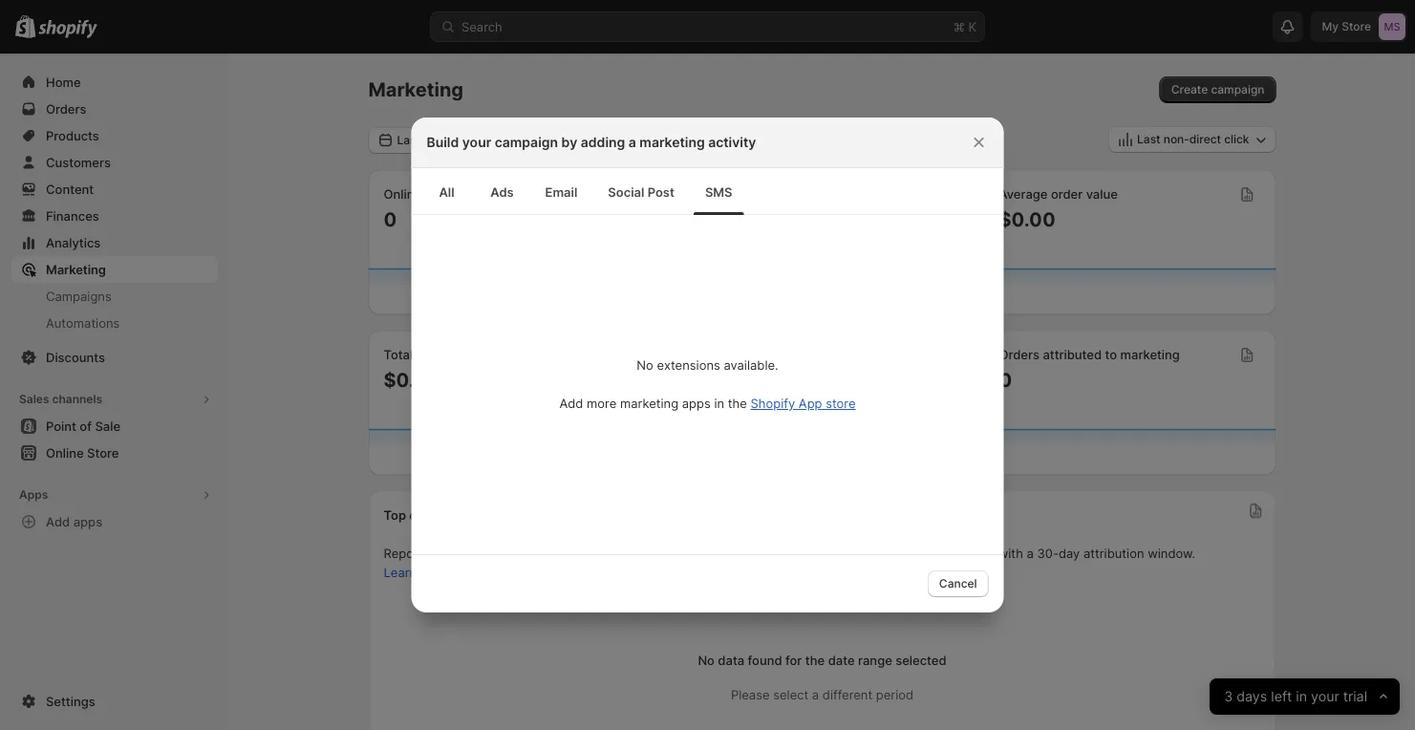 Task type: locate. For each thing, give the bounding box(es) containing it.
marketing
[[368, 78, 464, 101], [46, 262, 106, 277]]

0 horizontal spatial apps
[[73, 514, 102, 529]]

the
[[728, 396, 747, 411], [805, 653, 825, 668]]

store for online store conversion rate 0%
[[733, 187, 763, 202]]

apps down apps button
[[73, 514, 102, 529]]

0 vertical spatial a
[[629, 134, 636, 151]]

to right "activities"
[[820, 546, 832, 561]]

ads button
[[474, 169, 530, 215]]

0 horizontal spatial your
[[462, 134, 491, 151]]

the right in
[[728, 396, 747, 411]]

0 horizontal spatial to
[[789, 347, 801, 362]]

sales channels
[[19, 392, 102, 406]]

ads
[[490, 184, 514, 199]]

sales for sales attributed to marketing $0.00
[[691, 347, 724, 362]]

build your campaign by adding a marketing activity dialog
[[0, 118, 1415, 613]]

rate
[[835, 187, 859, 202]]

store right sms
[[733, 187, 763, 202]]

your left online
[[835, 546, 861, 561]]

0 vertical spatial the
[[728, 396, 747, 411]]

0 horizontal spatial the
[[728, 396, 747, 411]]

store
[[425, 187, 455, 202], [733, 187, 763, 202], [826, 396, 856, 411]]

1 vertical spatial campaign
[[495, 134, 558, 151]]

marketing inside marketing link
[[46, 262, 106, 277]]

more inside build your campaign by adding a marketing activity dialog
[[587, 396, 617, 411]]

sales left available.
[[691, 347, 724, 362]]

1 vertical spatial no
[[698, 653, 715, 668]]

2 vertical spatial a
[[812, 688, 819, 702]]

1 horizontal spatial a
[[812, 688, 819, 702]]

on
[[497, 546, 512, 561]]

$0.00 down 'total sales'
[[384, 368, 440, 391]]

for
[[786, 653, 802, 668]]

1 horizontal spatial add
[[560, 396, 583, 411]]

to for sales attributed to marketing $0.00
[[789, 347, 801, 362]]

online for online store sessions
[[384, 187, 422, 202]]

your right the on
[[515, 546, 541, 561]]

campaigns link
[[11, 283, 218, 310]]

your right build
[[462, 134, 491, 151]]

add inside button
[[46, 514, 70, 529]]

1 vertical spatial a
[[1027, 546, 1034, 561]]

0 horizontal spatial sales
[[19, 392, 49, 406]]

the right for
[[805, 653, 825, 668]]

average order value
[[999, 187, 1118, 202]]

1 horizontal spatial campaign
[[1211, 83, 1265, 97]]

average
[[999, 187, 1048, 202]]

apps
[[682, 396, 711, 411], [73, 514, 102, 529]]

sms
[[705, 184, 733, 199]]

tab list
[[419, 168, 996, 215]]

1 horizontal spatial $0.00
[[691, 368, 748, 391]]

your
[[462, 134, 491, 151], [515, 546, 541, 561], [835, 546, 861, 561]]

0 horizontal spatial attributed
[[727, 347, 786, 362]]

0 horizontal spatial $0.00
[[384, 368, 440, 391]]

a
[[629, 134, 636, 151], [1027, 546, 1034, 561], [812, 688, 819, 702]]

email
[[545, 184, 578, 199]]

1 horizontal spatial to
[[820, 546, 832, 561]]

attributed for orders attributed to marketing
[[1043, 347, 1102, 362]]

apps
[[19, 488, 48, 502]]

learn
[[384, 565, 417, 580]]

store right app
[[826, 396, 856, 411]]

2 horizontal spatial a
[[1027, 546, 1034, 561]]

0 horizontal spatial 0
[[384, 207, 397, 231]]

sales left channels
[[19, 392, 49, 406]]

a right select in the bottom right of the page
[[812, 688, 819, 702]]

add apps
[[46, 514, 102, 529]]

1 horizontal spatial 0
[[999, 368, 1012, 391]]

1 vertical spatial marketing
[[46, 262, 106, 277]]

build
[[427, 134, 459, 151]]

a left 30-
[[1027, 546, 1034, 561]]

orders
[[999, 347, 1040, 362]]

tab list containing all
[[419, 168, 996, 215]]

shopify image
[[38, 20, 98, 39]]

1 vertical spatial sales
[[19, 392, 49, 406]]

0 for orders attributed to marketing
[[999, 368, 1012, 391]]

0 horizontal spatial online
[[384, 187, 422, 202]]

online
[[865, 546, 900, 561]]

store inside online store conversion rate 0%
[[733, 187, 763, 202]]

cancel button
[[928, 571, 989, 597]]

0%
[[691, 207, 721, 231]]

sales
[[691, 347, 724, 362], [19, 392, 49, 406]]

select
[[773, 688, 809, 702]]

marketing link
[[11, 256, 218, 283]]

by
[[562, 134, 577, 151]]

0 vertical spatial add
[[560, 396, 583, 411]]

0 down online store sessions
[[384, 207, 397, 231]]

marketing up build
[[368, 78, 464, 101]]

store.
[[903, 546, 937, 561]]

post
[[648, 184, 675, 199]]

0 vertical spatial marketing
[[368, 78, 464, 101]]

campaign left "by"
[[495, 134, 558, 151]]

0 horizontal spatial add
[[46, 514, 70, 529]]

attributed right 'orders'
[[1043, 347, 1102, 362]]

0 vertical spatial sales
[[691, 347, 724, 362]]

discounts
[[46, 350, 105, 365]]

add for add more marketing apps in the shopify app store
[[560, 396, 583, 411]]

tab list inside build your campaign by adding a marketing activity dialog
[[419, 168, 996, 215]]

0 horizontal spatial campaign
[[495, 134, 558, 151]]

0 horizontal spatial more
[[420, 565, 450, 580]]

0 vertical spatial 0
[[384, 207, 397, 231]]

0 horizontal spatial marketing
[[46, 262, 106, 277]]

campaign
[[1211, 83, 1265, 97], [495, 134, 558, 151]]

1 attributed from the left
[[727, 347, 786, 362]]

date
[[828, 653, 855, 668]]

$0.00 up in
[[691, 368, 748, 391]]

available.
[[724, 358, 779, 373]]

0 horizontal spatial store
[[425, 187, 455, 202]]

0 down 'orders'
[[999, 368, 1012, 391]]

0 vertical spatial campaign
[[1211, 83, 1265, 97]]

1 vertical spatial the
[[805, 653, 825, 668]]

2 online from the left
[[691, 187, 729, 202]]

sales inside sales attributed to marketing $0.00
[[691, 347, 724, 362]]

1 vertical spatial add
[[46, 514, 70, 529]]

1 vertical spatial 0
[[999, 368, 1012, 391]]

no extensions available.
[[637, 358, 779, 373]]

home
[[46, 75, 81, 89]]

store left sessions
[[425, 187, 455, 202]]

to
[[789, 347, 801, 362], [1105, 347, 1117, 362], [820, 546, 832, 561]]

value
[[1086, 187, 1118, 202]]

campaign right create
[[1211, 83, 1265, 97]]

reporting
[[384, 546, 441, 561]]

2 horizontal spatial store
[[826, 396, 856, 411]]

1 horizontal spatial your
[[515, 546, 541, 561]]

1 horizontal spatial apps
[[682, 396, 711, 411]]

to right available.
[[789, 347, 801, 362]]

top
[[384, 508, 406, 523]]

0 horizontal spatial no
[[637, 358, 654, 373]]

no data found for the date range selected
[[698, 653, 947, 668]]

conversion
[[766, 187, 832, 202]]

no left 'extensions'
[[637, 358, 654, 373]]

social
[[608, 184, 645, 199]]

add
[[560, 396, 583, 411], [46, 514, 70, 529]]

30-
[[1037, 546, 1059, 561]]

create
[[1171, 83, 1208, 97]]

0 vertical spatial apps
[[682, 396, 711, 411]]

no
[[637, 358, 654, 373], [698, 653, 715, 668]]

sms button
[[690, 169, 748, 215]]

online inside online store conversion rate 0%
[[691, 187, 729, 202]]

sales inside button
[[19, 392, 49, 406]]

1 online from the left
[[384, 187, 422, 202]]

shopify
[[751, 396, 795, 411]]

1 horizontal spatial more
[[587, 396, 617, 411]]

1 horizontal spatial store
[[733, 187, 763, 202]]

$0.00 for average
[[999, 207, 1056, 231]]

online
[[384, 187, 422, 202], [691, 187, 729, 202]]

0 vertical spatial more
[[587, 396, 617, 411]]

apps left in
[[682, 396, 711, 411]]

to for orders attributed to marketing
[[1105, 347, 1117, 362]]

$0.00 for total
[[384, 368, 440, 391]]

period
[[876, 688, 914, 702]]

1 vertical spatial more
[[420, 565, 450, 580]]

online store conversion rate 0%
[[691, 187, 859, 231]]

0 vertical spatial no
[[637, 358, 654, 373]]

online store sessions
[[384, 187, 511, 202]]

please select a different period
[[731, 688, 914, 702]]

1 horizontal spatial marketing
[[368, 78, 464, 101]]

0 horizontal spatial a
[[629, 134, 636, 151]]

marketing up campaigns
[[46, 262, 106, 277]]

$0.00 down average on the right top
[[999, 207, 1056, 231]]

a right adding
[[629, 134, 636, 151]]

social post
[[608, 184, 675, 199]]

create campaign
[[1171, 83, 1265, 97]]

no left 'data'
[[698, 653, 715, 668]]

1 horizontal spatial sales
[[691, 347, 724, 362]]

1 vertical spatial apps
[[73, 514, 102, 529]]

to inside sales attributed to marketing $0.00
[[789, 347, 801, 362]]

online left all
[[384, 187, 422, 202]]

$0.00 inside sales attributed to marketing $0.00
[[691, 368, 748, 391]]

to right 'orders'
[[1105, 347, 1117, 362]]

marketing
[[640, 134, 705, 151], [804, 347, 864, 362], [1121, 347, 1180, 362], [620, 396, 679, 411]]

more inside reporting is based on your utm parameters and connected app activities to your online store. reported with a 30-day attribution window. learn more
[[420, 565, 450, 580]]

activities
[[764, 546, 817, 561]]

2 attributed from the left
[[1043, 347, 1102, 362]]

add inside dialog
[[560, 396, 583, 411]]

1 horizontal spatial attributed
[[1043, 347, 1102, 362]]

channels
[[52, 392, 102, 406]]

different
[[823, 688, 873, 702]]

1 horizontal spatial online
[[691, 187, 729, 202]]

to inside reporting is based on your utm parameters and connected app activities to your online store. reported with a 30-day attribution window. learn more
[[820, 546, 832, 561]]

range
[[858, 653, 892, 668]]

cancel
[[939, 577, 977, 591]]

campaign inside button
[[1211, 83, 1265, 97]]

2 horizontal spatial $0.00
[[999, 207, 1056, 231]]

discounts link
[[11, 344, 218, 371]]

adding
[[581, 134, 625, 151]]

online up 0%
[[691, 187, 729, 202]]

settings
[[46, 694, 95, 709]]

attributed inside sales attributed to marketing $0.00
[[727, 347, 786, 362]]

attributed up the 'shopify'
[[727, 347, 786, 362]]

1 horizontal spatial no
[[698, 653, 715, 668]]

2 horizontal spatial to
[[1105, 347, 1117, 362]]

no inside build your campaign by adding a marketing activity dialog
[[637, 358, 654, 373]]

in
[[714, 396, 724, 411]]

2 horizontal spatial your
[[835, 546, 861, 561]]



Task type: vqa. For each thing, say whether or not it's contained in the screenshot.
apps inside BUILD YOUR CAMPAIGN BY ADDING A MARKETING ACTIVITY dialog
yes



Task type: describe. For each thing, give the bounding box(es) containing it.
marketing inside sales attributed to marketing $0.00
[[804, 347, 864, 362]]

home link
[[11, 69, 218, 96]]

0 for online store sessions
[[384, 207, 397, 231]]

data
[[718, 653, 745, 668]]

activity
[[708, 134, 756, 151]]

campaigns
[[46, 289, 112, 303]]

all button
[[419, 169, 474, 215]]

is
[[445, 546, 454, 561]]

add for add apps
[[46, 514, 70, 529]]

apps inside build your campaign by adding a marketing activity dialog
[[682, 396, 711, 411]]

shopify app store link
[[751, 396, 856, 411]]

attribution
[[1084, 546, 1144, 561]]

orders attributed to marketing
[[999, 347, 1180, 362]]

top channel performance
[[384, 508, 538, 523]]

build your campaign by adding a marketing activity
[[427, 134, 756, 151]]

a inside reporting is based on your utm parameters and connected app activities to your online store. reported with a 30-day attribution window. learn more
[[1027, 546, 1034, 561]]

apps inside 'add apps' button
[[73, 514, 102, 529]]

all
[[439, 184, 455, 199]]

attributed for sales attributed to marketing $0.00
[[727, 347, 786, 362]]

the inside build your campaign by adding a marketing activity dialog
[[728, 396, 747, 411]]

automations
[[46, 315, 120, 330]]

based
[[458, 546, 494, 561]]

sales channels button
[[11, 386, 218, 413]]

social post button
[[593, 169, 690, 215]]

utm
[[545, 546, 573, 561]]

and
[[647, 546, 669, 561]]

your inside dialog
[[462, 134, 491, 151]]

learn more link
[[384, 565, 450, 580]]

with
[[998, 546, 1023, 561]]

found
[[748, 653, 782, 668]]

settings link
[[11, 688, 218, 715]]

extensions
[[657, 358, 720, 373]]

create campaign button
[[1160, 76, 1276, 103]]

a inside dialog
[[629, 134, 636, 151]]

parameters
[[577, 546, 644, 561]]

selected
[[896, 653, 947, 668]]

⌘
[[954, 19, 965, 34]]

1 horizontal spatial the
[[805, 653, 825, 668]]

app
[[799, 396, 822, 411]]

add apps button
[[11, 508, 218, 535]]

no for no data found for the date range selected
[[698, 653, 715, 668]]

sales attributed to marketing $0.00
[[691, 347, 864, 391]]

apps button
[[11, 482, 218, 508]]

sales
[[416, 347, 447, 362]]

add more marketing apps in the shopify app store
[[560, 396, 856, 411]]

store for online store sessions
[[425, 187, 455, 202]]

connected
[[673, 546, 735, 561]]

total sales
[[384, 347, 447, 362]]

reporting is based on your utm parameters and connected app activities to your online store. reported with a 30-day attribution window. learn more
[[384, 546, 1196, 580]]

store inside build your campaign by adding a marketing activity dialog
[[826, 396, 856, 411]]

reported
[[940, 546, 995, 561]]

app
[[739, 546, 761, 561]]

no for no extensions available.
[[637, 358, 654, 373]]

total
[[384, 347, 413, 362]]

sessions
[[459, 187, 511, 202]]

order
[[1051, 187, 1083, 202]]

window.
[[1148, 546, 1196, 561]]

automations link
[[11, 310, 218, 336]]

search
[[462, 19, 502, 34]]

online for online store conversion rate 0%
[[691, 187, 729, 202]]

⌘ k
[[954, 19, 977, 34]]

day
[[1059, 546, 1080, 561]]

campaign inside dialog
[[495, 134, 558, 151]]

k
[[969, 19, 977, 34]]

email button
[[530, 169, 593, 215]]

channel
[[409, 508, 457, 523]]

sales for sales channels
[[19, 392, 49, 406]]

performance
[[460, 508, 538, 523]]



